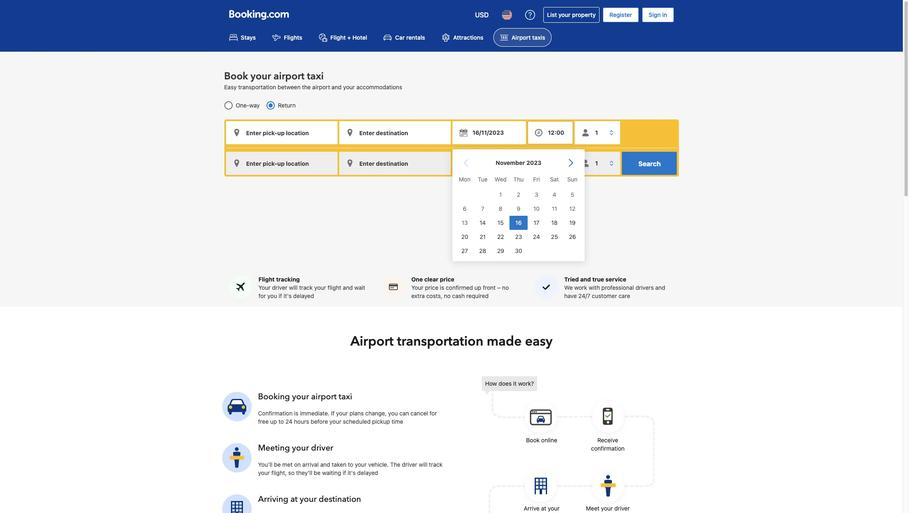 Task type: locate. For each thing, give the bounding box(es) containing it.
1 horizontal spatial airport
[[512, 34, 531, 41]]

0 horizontal spatial no
[[444, 292, 451, 299]]

price down clear
[[425, 284, 439, 291]]

2 your from the left
[[412, 284, 424, 291]]

0 vertical spatial no
[[502, 284, 509, 291]]

0 vertical spatial if
[[279, 292, 282, 299]]

confirmation
[[258, 410, 293, 417]]

confirmation is immediate. if your plans change, you can cancel for free up to 24 hours before your scheduled pickup time
[[258, 410, 437, 425]]

0 vertical spatial it's
[[284, 292, 292, 299]]

airport up if
[[311, 391, 337, 402]]

0 vertical spatial airport
[[274, 70, 305, 83]]

14
[[480, 219, 486, 226]]

clear
[[424, 276, 439, 283]]

be up flight,
[[274, 461, 281, 468]]

9
[[517, 205, 520, 212]]

track inside the you'll be met on arrival and taken to your vehicle. the driver will track your flight, so they'll be waiting if it's delayed
[[429, 461, 443, 468]]

1 horizontal spatial book
[[526, 436, 540, 443]]

flight inside flight tracking your driver will track your flight and wait for you if it's delayed
[[259, 276, 275, 283]]

0 horizontal spatial be
[[274, 461, 281, 468]]

meet
[[586, 505, 600, 512]]

and right the
[[332, 84, 342, 91]]

0 horizontal spatial it's
[[284, 292, 292, 299]]

customer
[[592, 292, 617, 299]]

is up costs,
[[440, 284, 444, 291]]

0 horizontal spatial 24
[[286, 418, 293, 425]]

airport for booking
[[311, 391, 337, 402]]

1 horizontal spatial you
[[388, 410, 398, 417]]

1 horizontal spatial taxi
[[339, 391, 352, 402]]

is
[[440, 284, 444, 291], [294, 410, 299, 417]]

if inside flight tracking your driver will track your flight and wait for you if it's delayed
[[279, 292, 282, 299]]

your down they'll
[[300, 493, 317, 505]]

if
[[279, 292, 282, 299], [343, 469, 346, 476]]

no right "–"
[[502, 284, 509, 291]]

12:00 button
[[528, 121, 573, 144]]

0 horizontal spatial destination
[[319, 493, 361, 505]]

is up hours
[[294, 410, 299, 417]]

0 vertical spatial is
[[440, 284, 444, 291]]

it's down "tracking"
[[284, 292, 292, 299]]

19 button
[[563, 216, 581, 230]]

you down "tracking"
[[268, 292, 277, 299]]

taxi
[[307, 70, 324, 83], [339, 391, 352, 402]]

0 horizontal spatial book
[[224, 70, 248, 83]]

flight left + at the left top
[[331, 34, 346, 41]]

at inside arrive at your destination
[[541, 505, 547, 512]]

1 horizontal spatial be
[[314, 469, 321, 476]]

delayed inside flight tracking your driver will track your flight and wait for you if it's delayed
[[293, 292, 314, 299]]

airport for book
[[274, 70, 305, 83]]

up inside confirmation is immediate. if your plans change, you can cancel for free up to 24 hours before your scheduled pickup time
[[270, 418, 277, 425]]

24 inside button
[[533, 233, 540, 240]]

for
[[259, 292, 266, 299], [430, 410, 437, 417]]

1 vertical spatial will
[[419, 461, 428, 468]]

thu
[[513, 176, 524, 183]]

they'll
[[296, 469, 312, 476]]

airport taxis link
[[494, 28, 552, 47]]

sign in
[[649, 11, 667, 18]]

track right the
[[429, 461, 443, 468]]

november
[[496, 159, 525, 166]]

sign in link
[[642, 7, 674, 22]]

up
[[475, 284, 482, 291], [270, 418, 277, 425]]

1 vertical spatial track
[[429, 461, 443, 468]]

for inside flight tracking your driver will track your flight and wait for you if it's delayed
[[259, 292, 266, 299]]

0 horizontal spatial up
[[270, 418, 277, 425]]

work
[[575, 284, 587, 291]]

driver up "arrival"
[[311, 442, 333, 453]]

1 horizontal spatial 24
[[533, 233, 540, 240]]

1 horizontal spatial track
[[429, 461, 443, 468]]

taxi up the
[[307, 70, 324, 83]]

sat
[[550, 176, 559, 183]]

waiting
[[322, 469, 341, 476]]

0 vertical spatial to
[[279, 418, 284, 425]]

1 vertical spatial it's
[[348, 469, 356, 476]]

1 vertical spatial 24
[[286, 418, 293, 425]]

+
[[347, 34, 351, 41]]

driver down "tracking"
[[272, 284, 288, 291]]

1 horizontal spatial your
[[412, 284, 424, 291]]

20
[[461, 233, 468, 240]]

your
[[259, 284, 271, 291], [412, 284, 424, 291]]

15
[[498, 219, 504, 226]]

transportation inside book your airport taxi easy transportation between the airport and your accommodations
[[238, 84, 276, 91]]

flight + hotel link
[[312, 28, 374, 47]]

list your property link
[[544, 7, 600, 23]]

book left online
[[526, 436, 540, 443]]

book inside book your airport taxi easy transportation between the airport and your accommodations
[[224, 70, 248, 83]]

online
[[541, 436, 558, 443]]

up up required
[[475, 284, 482, 291]]

1 vertical spatial up
[[270, 418, 277, 425]]

airport right the
[[312, 84, 330, 91]]

0 horizontal spatial you
[[268, 292, 277, 299]]

0 horizontal spatial track
[[299, 284, 313, 291]]

your up on
[[292, 442, 309, 453]]

1 vertical spatial delayed
[[357, 469, 378, 476]]

0 horizontal spatial transportation
[[238, 84, 276, 91]]

0 horizontal spatial flight
[[259, 276, 275, 283]]

your inside "one clear price your price is confirmed up front – no extra costs, no cash required"
[[412, 284, 424, 291]]

1 horizontal spatial no
[[502, 284, 509, 291]]

1 horizontal spatial to
[[348, 461, 353, 468]]

0 horizontal spatial will
[[289, 284, 298, 291]]

immediate.
[[300, 410, 330, 417]]

8
[[499, 205, 502, 212]]

0 horizontal spatial to
[[279, 418, 284, 425]]

1 vertical spatial airport
[[351, 332, 394, 350]]

if down "tracking"
[[279, 292, 282, 299]]

register
[[610, 11, 632, 18]]

0 vertical spatial taxi
[[307, 70, 324, 83]]

way
[[249, 102, 260, 109]]

0 vertical spatial be
[[274, 461, 281, 468]]

no
[[502, 284, 509, 291], [444, 292, 451, 299]]

0 vertical spatial track
[[299, 284, 313, 291]]

0 vertical spatial for
[[259, 292, 266, 299]]

0 horizontal spatial airport
[[351, 332, 394, 350]]

29 button
[[492, 244, 510, 258]]

0 vertical spatial flight
[[331, 34, 346, 41]]

1 horizontal spatial delayed
[[357, 469, 378, 476]]

airport inside airport taxis link
[[512, 34, 531, 41]]

one
[[412, 276, 423, 283]]

your right if
[[336, 410, 348, 417]]

price
[[440, 276, 455, 283], [425, 284, 439, 291]]

to down confirmation
[[279, 418, 284, 425]]

1 vertical spatial airport
[[312, 84, 330, 91]]

destination inside arrive at your destination
[[527, 513, 557, 513]]

7
[[481, 205, 484, 212]]

24 left hours
[[286, 418, 293, 425]]

booking airport taxi image
[[482, 376, 656, 513], [222, 392, 252, 421], [222, 443, 252, 473], [222, 494, 252, 513]]

your left flight
[[314, 284, 326, 291]]

1 your from the left
[[259, 284, 271, 291]]

destination for arriving at your destination
[[319, 493, 361, 505]]

how does it work?
[[485, 380, 534, 387]]

tried and true service we work with professional drivers and have 24/7 customer care
[[564, 276, 666, 299]]

change,
[[365, 410, 387, 417]]

at right arriving
[[291, 493, 298, 505]]

1 vertical spatial be
[[314, 469, 321, 476]]

0 vertical spatial delayed
[[293, 292, 314, 299]]

2
[[517, 191, 520, 198]]

18
[[551, 219, 558, 226]]

it's right waiting
[[348, 469, 356, 476]]

1 vertical spatial book
[[526, 436, 540, 443]]

destination down waiting
[[319, 493, 361, 505]]

0 vertical spatial up
[[475, 284, 482, 291]]

taxi for booking
[[339, 391, 352, 402]]

0 vertical spatial book
[[224, 70, 248, 83]]

at right arrive
[[541, 505, 547, 512]]

you inside confirmation is immediate. if your plans change, you can cancel for free up to 24 hours before your scheduled pickup time
[[388, 410, 398, 417]]

1 horizontal spatial for
[[430, 410, 437, 417]]

track down "tracking"
[[299, 284, 313, 291]]

book for your
[[224, 70, 248, 83]]

1 vertical spatial to
[[348, 461, 353, 468]]

you up the time
[[388, 410, 398, 417]]

at for arriving
[[291, 493, 298, 505]]

1 vertical spatial for
[[430, 410, 437, 417]]

and left wait at the left of the page
[[343, 284, 353, 291]]

Enter pick-up location text field
[[226, 121, 338, 144]]

12:00
[[548, 129, 564, 136]]

and right drivers
[[656, 284, 666, 291]]

6
[[463, 205, 467, 212]]

0 horizontal spatial if
[[279, 292, 282, 299]]

flight left "tracking"
[[259, 276, 275, 283]]

0 vertical spatial transportation
[[238, 84, 276, 91]]

24 inside confirmation is immediate. if your plans change, you can cancel for free up to 24 hours before your scheduled pickup time
[[286, 418, 293, 425]]

0 horizontal spatial for
[[259, 292, 266, 299]]

will right the
[[419, 461, 428, 468]]

if down taken
[[343, 469, 346, 476]]

book your airport taxi easy transportation between the airport and your accommodations
[[224, 70, 402, 91]]

0 vertical spatial will
[[289, 284, 298, 291]]

0 horizontal spatial delayed
[[293, 292, 314, 299]]

taxi inside book your airport taxi easy transportation between the airport and your accommodations
[[307, 70, 324, 83]]

your inside flight tracking your driver will track your flight and wait for you if it's delayed
[[314, 284, 326, 291]]

up down confirmation
[[270, 418, 277, 425]]

16
[[515, 219, 522, 226]]

0 vertical spatial you
[[268, 292, 277, 299]]

0 horizontal spatial is
[[294, 410, 299, 417]]

0 vertical spatial 24
[[533, 233, 540, 240]]

24 down "17" button
[[533, 233, 540, 240]]

1 horizontal spatial transportation
[[397, 332, 484, 350]]

between
[[278, 84, 301, 91]]

airport for airport transportation made easy
[[351, 332, 394, 350]]

and inside the you'll be met on arrival and taken to your vehicle. the driver will track your flight, so they'll be waiting if it's delayed
[[320, 461, 330, 468]]

at
[[291, 493, 298, 505], [541, 505, 547, 512]]

stays link
[[223, 28, 263, 47]]

your
[[559, 11, 571, 18], [251, 70, 271, 83], [343, 84, 355, 91], [314, 284, 326, 291], [292, 391, 309, 402], [336, 410, 348, 417], [330, 418, 341, 425], [292, 442, 309, 453], [355, 461, 367, 468], [258, 469, 270, 476], [300, 493, 317, 505], [548, 505, 560, 512], [601, 505, 613, 512]]

drivers
[[636, 284, 654, 291]]

track
[[299, 284, 313, 291], [429, 461, 443, 468]]

destination down arrive
[[527, 513, 557, 513]]

1 vertical spatial destination
[[527, 513, 557, 513]]

accommodations
[[357, 84, 402, 91]]

1 vertical spatial taxi
[[339, 391, 352, 402]]

your inside arrive at your destination
[[548, 505, 560, 512]]

1 vertical spatial flight
[[259, 276, 275, 283]]

1 vertical spatial transportation
[[397, 332, 484, 350]]

1 horizontal spatial at
[[541, 505, 547, 512]]

1 vertical spatial no
[[444, 292, 451, 299]]

1 vertical spatial you
[[388, 410, 398, 417]]

0 vertical spatial destination
[[319, 493, 361, 505]]

2 vertical spatial airport
[[311, 391, 337, 402]]

book up the easy
[[224, 70, 248, 83]]

0 horizontal spatial price
[[425, 284, 439, 291]]

airport up between
[[274, 70, 305, 83]]

1 horizontal spatial flight
[[331, 34, 346, 41]]

1 vertical spatial if
[[343, 469, 346, 476]]

hours
[[294, 418, 309, 425]]

0 vertical spatial airport
[[512, 34, 531, 41]]

delayed down "tracking"
[[293, 292, 314, 299]]

1 horizontal spatial will
[[419, 461, 428, 468]]

front
[[483, 284, 496, 291]]

driver right meet
[[615, 505, 630, 512]]

and up waiting
[[320, 461, 330, 468]]

search button
[[622, 152, 677, 175]]

sun
[[567, 176, 578, 183]]

1 horizontal spatial destination
[[527, 513, 557, 513]]

be down "arrival"
[[314, 469, 321, 476]]

with
[[589, 284, 600, 291]]

25
[[551, 233, 558, 240]]

0 vertical spatial price
[[440, 276, 455, 283]]

taxi for book
[[307, 70, 324, 83]]

delayed down vehicle.
[[357, 469, 378, 476]]

4
[[553, 191, 556, 198]]

1 horizontal spatial if
[[343, 469, 346, 476]]

0 horizontal spatial at
[[291, 493, 298, 505]]

driver right the
[[402, 461, 417, 468]]

for inside confirmation is immediate. if your plans change, you can cancel for free up to 24 hours before your scheduled pickup time
[[430, 410, 437, 417]]

no left cash
[[444, 292, 451, 299]]

30 button
[[510, 244, 528, 258]]

you
[[268, 292, 277, 299], [388, 410, 398, 417]]

time
[[392, 418, 403, 425]]

rentals
[[406, 34, 425, 41]]

destination for arrive at your destination
[[527, 513, 557, 513]]

18 button
[[546, 216, 563, 230]]

it's
[[284, 292, 292, 299], [348, 469, 356, 476]]

sign
[[649, 11, 661, 18]]

the
[[390, 461, 401, 468]]

price up confirmed
[[440, 276, 455, 283]]

will down "tracking"
[[289, 284, 298, 291]]

how
[[485, 380, 497, 387]]

1 vertical spatial price
[[425, 284, 439, 291]]

23 button
[[510, 230, 528, 244]]

1 horizontal spatial it's
[[348, 469, 356, 476]]

25 button
[[546, 230, 563, 244]]

you'll be met on arrival and taken to your vehicle. the driver will track your flight, so they'll be waiting if it's delayed
[[258, 461, 443, 476]]

1 horizontal spatial is
[[440, 284, 444, 291]]

delayed
[[293, 292, 314, 299], [357, 469, 378, 476]]

0 horizontal spatial taxi
[[307, 70, 324, 83]]

2023
[[526, 159, 541, 166]]

1 vertical spatial is
[[294, 410, 299, 417]]

car rentals
[[395, 34, 425, 41]]

flight for flight + hotel
[[331, 34, 346, 41]]

0 horizontal spatial your
[[259, 284, 271, 291]]

your right arrive
[[548, 505, 560, 512]]

to right taken
[[348, 461, 353, 468]]

your down you'll
[[258, 469, 270, 476]]

1 horizontal spatial up
[[475, 284, 482, 291]]

taxi up plans
[[339, 391, 352, 402]]

arrive at your destination
[[524, 505, 560, 513]]

one-way
[[236, 102, 260, 109]]



Task type: vqa. For each thing, say whether or not it's contained in the screenshot.
front
yes



Task type: describe. For each thing, give the bounding box(es) containing it.
your right list on the top right of the page
[[559, 11, 571, 18]]

free
[[258, 418, 269, 425]]

professional
[[602, 284, 634, 291]]

your left vehicle.
[[355, 461, 367, 468]]

22 button
[[492, 230, 510, 244]]

16 button
[[510, 216, 528, 230]]

it's inside flight tracking your driver will track your flight and wait for you if it's delayed
[[284, 292, 292, 299]]

plans
[[350, 410, 364, 417]]

november 2023
[[496, 159, 541, 166]]

16/11/2023 button
[[452, 121, 526, 144]]

you inside flight tracking your driver will track your flight and wait for you if it's delayed
[[268, 292, 277, 299]]

your up immediate.
[[292, 391, 309, 402]]

1 horizontal spatial price
[[440, 276, 455, 283]]

arriving
[[258, 493, 289, 505]]

mon
[[459, 176, 471, 183]]

up inside "one clear price your price is confirmed up front – no extra costs, no cash required"
[[475, 284, 482, 291]]

your right meet
[[601, 505, 613, 512]]

will inside the you'll be met on arrival and taken to your vehicle. the driver will track your flight, so they'll be waiting if it's delayed
[[419, 461, 428, 468]]

if inside the you'll be met on arrival and taken to your vehicle. the driver will track your flight, so they'll be waiting if it's delayed
[[343, 469, 346, 476]]

3
[[535, 191, 538, 198]]

true
[[593, 276, 604, 283]]

airport for airport taxis
[[512, 34, 531, 41]]

26 button
[[563, 230, 581, 244]]

meeting your driver
[[258, 442, 333, 453]]

17
[[534, 219, 539, 226]]

for for confirmation is immediate. if your plans change, you can cancel for free up to 24 hours before your scheduled pickup time
[[430, 410, 437, 417]]

does
[[499, 380, 512, 387]]

your up way
[[251, 70, 271, 83]]

28
[[479, 247, 486, 254]]

19
[[569, 219, 576, 226]]

one-
[[236, 102, 249, 109]]

scheduled
[[343, 418, 371, 425]]

meeting
[[258, 442, 290, 453]]

easy
[[224, 84, 237, 91]]

and inside book your airport taxi easy transportation between the airport and your accommodations
[[332, 84, 342, 91]]

costs,
[[427, 292, 443, 299]]

driver inside the you'll be met on arrival and taken to your vehicle. the driver will track your flight, so they'll be waiting if it's delayed
[[402, 461, 417, 468]]

driver inside flight tracking your driver will track your flight and wait for you if it's delayed
[[272, 284, 288, 291]]

you'll
[[258, 461, 273, 468]]

27 button
[[456, 244, 474, 258]]

attractions
[[453, 34, 484, 41]]

to inside confirmation is immediate. if your plans change, you can cancel for free up to 24 hours before your scheduled pickup time
[[279, 418, 284, 425]]

to inside the you'll be met on arrival and taken to your vehicle. the driver will track your flight, so they'll be waiting if it's delayed
[[348, 461, 353, 468]]

24 button
[[528, 230, 546, 244]]

23/11/2023
[[473, 160, 505, 167]]

flights
[[284, 34, 302, 41]]

28 button
[[474, 244, 492, 258]]

taxis
[[532, 34, 545, 41]]

booking.com online hotel reservations image
[[229, 10, 289, 20]]

your down if
[[330, 418, 341, 425]]

flight for flight tracking your driver will track your flight and wait for you if it's delayed
[[259, 276, 275, 283]]

usd
[[475, 11, 489, 19]]

flight tracking your driver will track your flight and wait for you if it's delayed
[[259, 276, 365, 299]]

easy
[[525, 332, 553, 350]]

tried
[[564, 276, 579, 283]]

27
[[461, 247, 468, 254]]

the
[[302, 84, 311, 91]]

22
[[497, 233, 504, 240]]

is inside confirmation is immediate. if your plans change, you can cancel for free up to 24 hours before your scheduled pickup time
[[294, 410, 299, 417]]

list your property
[[547, 11, 596, 18]]

for for flight tracking your driver will track your flight and wait for you if it's delayed
[[259, 292, 266, 299]]

cash
[[452, 292, 465, 299]]

13
[[462, 219, 468, 226]]

26
[[569, 233, 576, 240]]

receive confirmation
[[591, 436, 625, 452]]

29
[[497, 247, 504, 254]]

your inside flight tracking your driver will track your flight and wait for you if it's delayed
[[259, 284, 271, 291]]

at for arrive
[[541, 505, 547, 512]]

10
[[533, 205, 540, 212]]

tue
[[478, 176, 488, 183]]

register link
[[603, 7, 639, 22]]

15 button
[[492, 216, 510, 230]]

arriving at your destination
[[258, 493, 361, 505]]

made
[[487, 332, 522, 350]]

24/7
[[579, 292, 591, 299]]

delayed inside the you'll be met on arrival and taken to your vehicle. the driver will track your flight, so they'll be waiting if it's delayed
[[357, 469, 378, 476]]

and inside flight tracking your driver will track your flight and wait for you if it's delayed
[[343, 284, 353, 291]]

car
[[395, 34, 405, 41]]

so
[[288, 469, 295, 476]]

Enter destination text field
[[339, 121, 451, 144]]

your left accommodations
[[343, 84, 355, 91]]

will inside flight tracking your driver will track your flight and wait for you if it's delayed
[[289, 284, 298, 291]]

met
[[282, 461, 293, 468]]

required
[[467, 292, 489, 299]]

and up the work
[[581, 276, 591, 283]]

list
[[547, 11, 557, 18]]

14 button
[[474, 216, 492, 230]]

book for online
[[526, 436, 540, 443]]

30
[[515, 247, 522, 254]]

is inside "one clear price your price is confirmed up front – no extra costs, no cash required"
[[440, 284, 444, 291]]

property
[[572, 11, 596, 18]]

17 button
[[528, 216, 546, 230]]

car rentals link
[[377, 28, 432, 47]]

arrival
[[302, 461, 319, 468]]

in
[[663, 11, 667, 18]]

receive
[[598, 436, 619, 443]]

before
[[311, 418, 328, 425]]

it's inside the you'll be met on arrival and taken to your vehicle. the driver will track your flight, so they'll be waiting if it's delayed
[[348, 469, 356, 476]]

track inside flight tracking your driver will track your flight and wait for you if it's delayed
[[299, 284, 313, 291]]

taken
[[332, 461, 347, 468]]

stays
[[241, 34, 256, 41]]

if
[[331, 410, 335, 417]]

11
[[552, 205, 557, 212]]

cancel
[[411, 410, 428, 417]]



